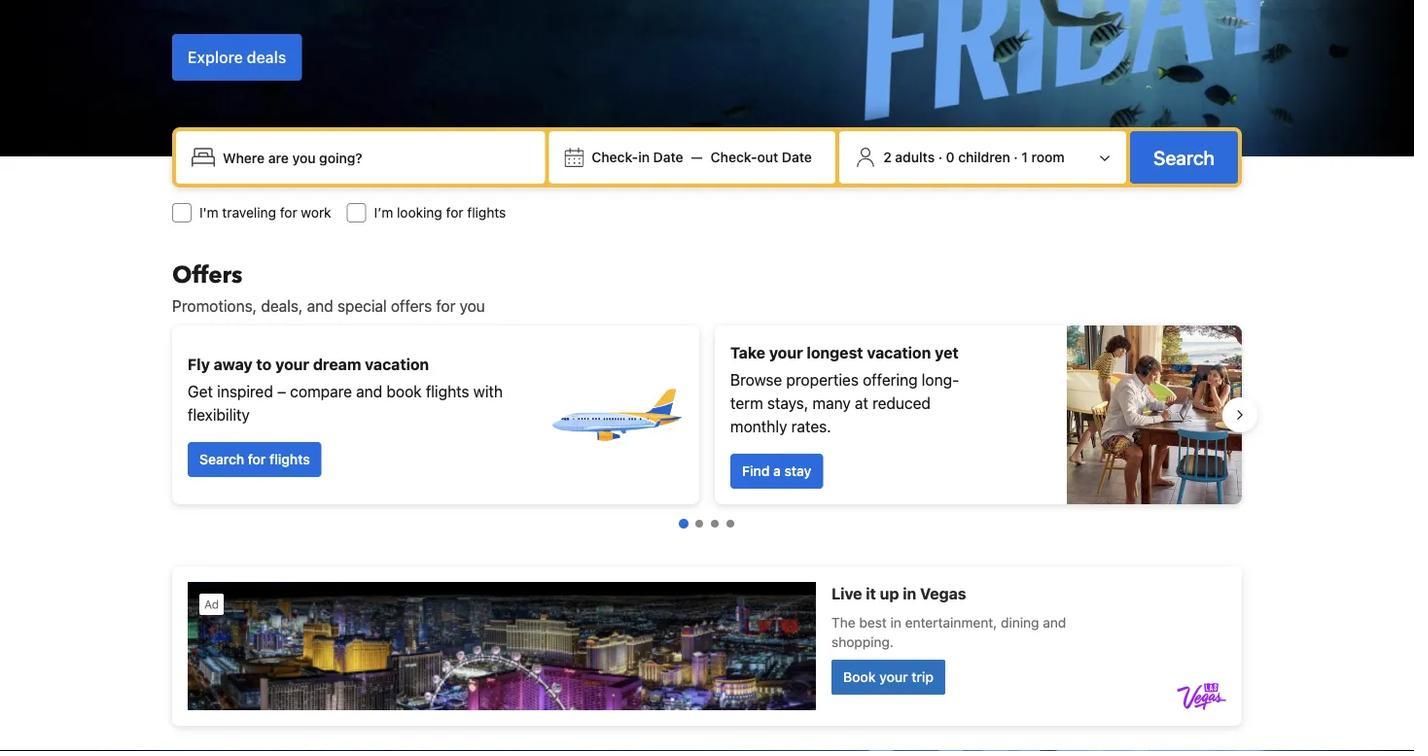 Task type: vqa. For each thing, say whether or not it's contained in the screenshot.
beds related to Stadium
no



Task type: describe. For each thing, give the bounding box(es) containing it.
1 · from the left
[[938, 149, 943, 165]]

—
[[691, 149, 703, 165]]

offers promotions, deals, and special offers for you
[[172, 259, 485, 316]]

for right "looking"
[[446, 205, 463, 221]]

2 adults · 0 children · 1 room
[[883, 149, 1065, 165]]

progress bar inside offers main content
[[679, 519, 734, 529]]

find a stay link
[[730, 454, 823, 489]]

long-
[[922, 371, 959, 390]]

out
[[757, 149, 778, 165]]

explore deals
[[188, 48, 286, 67]]

explore deals link
[[172, 34, 302, 81]]

work
[[301, 205, 331, 221]]

looking
[[397, 205, 442, 221]]

vacation inside take your longest vacation yet browse properties offering long- term stays, many at reduced monthly rates.
[[867, 344, 931, 362]]

compare
[[290, 383, 352, 401]]

fly
[[188, 356, 210, 374]]

a
[[773, 463, 781, 480]]

1 check- from the left
[[592, 149, 638, 165]]

take your longest vacation yet browse properties offering long- term stays, many at reduced monthly rates.
[[730, 344, 959, 436]]

i'm looking for flights
[[374, 205, 506, 221]]

deals,
[[261, 297, 303, 316]]

0 vertical spatial flights
[[467, 205, 506, 221]]

offers
[[391, 297, 432, 316]]

with
[[473, 383, 503, 401]]

vacation inside fly away to your dream vacation get inspired – compare and book flights with flexibility
[[365, 356, 429, 374]]

take
[[730, 344, 765, 362]]

your inside fly away to your dream vacation get inspired – compare and book flights with flexibility
[[275, 356, 309, 374]]

2 adults · 0 children · 1 room button
[[847, 139, 1119, 176]]

i'm traveling for work
[[199, 205, 331, 221]]

your inside take your longest vacation yet browse properties offering long- term stays, many at reduced monthly rates.
[[769, 344, 803, 362]]

i'm
[[374, 205, 393, 221]]

flexibility
[[188, 406, 250, 425]]

2 date from the left
[[782, 149, 812, 165]]

inspired
[[217, 383, 273, 401]]

find a stay
[[742, 463, 811, 480]]

2 vertical spatial flights
[[269, 452, 310, 468]]

1
[[1022, 149, 1028, 165]]

0
[[946, 149, 955, 165]]

search for flights
[[199, 452, 310, 468]]

dream
[[313, 356, 361, 374]]

adults
[[895, 149, 935, 165]]

children
[[958, 149, 1010, 165]]

longest
[[807, 344, 863, 362]]

stay
[[784, 463, 811, 480]]



Task type: locate. For each thing, give the bounding box(es) containing it.
check- right — at the top left of page
[[711, 149, 757, 165]]

deals
[[247, 48, 286, 67]]

region containing take your longest vacation yet
[[157, 318, 1258, 513]]

book
[[387, 383, 422, 401]]

browse
[[730, 371, 782, 390]]

fly away to your dream vacation image
[[548, 347, 684, 483]]

1 vertical spatial search
[[199, 452, 244, 468]]

in
[[638, 149, 650, 165]]

fly away to your dream vacation get inspired – compare and book flights with flexibility
[[188, 356, 503, 425]]

0 vertical spatial search
[[1154, 146, 1215, 169]]

progress bar
[[679, 519, 734, 529]]

1 vertical spatial and
[[356, 383, 382, 401]]

search for search
[[1154, 146, 1215, 169]]

1 horizontal spatial check-
[[711, 149, 757, 165]]

for inside search for flights link
[[248, 452, 266, 468]]

special
[[337, 297, 387, 316]]

date right the out
[[782, 149, 812, 165]]

traveling
[[222, 205, 276, 221]]

rates.
[[791, 418, 831, 436]]

1 vertical spatial flights
[[426, 383, 469, 401]]

region
[[157, 318, 1258, 513]]

flights down –
[[269, 452, 310, 468]]

at
[[855, 394, 868, 413]]

check-in date button
[[584, 140, 691, 175]]

and inside fly away to your dream vacation get inspired – compare and book flights with flexibility
[[356, 383, 382, 401]]

search inside offers main content
[[199, 452, 244, 468]]

1 horizontal spatial your
[[769, 344, 803, 362]]

and right deals,
[[307, 297, 333, 316]]

for
[[280, 205, 297, 221], [446, 205, 463, 221], [436, 297, 456, 316], [248, 452, 266, 468]]

flights right "looking"
[[467, 205, 506, 221]]

search button
[[1130, 131, 1238, 184]]

1 horizontal spatial ·
[[1014, 149, 1018, 165]]

1 horizontal spatial date
[[782, 149, 812, 165]]

0 horizontal spatial search
[[199, 452, 244, 468]]

search for flights link
[[188, 443, 322, 478]]

0 horizontal spatial ·
[[938, 149, 943, 165]]

yet
[[935, 344, 959, 362]]

vacation up offering
[[867, 344, 931, 362]]

search inside button
[[1154, 146, 1215, 169]]

advertisement region
[[172, 567, 1242, 727]]

your
[[769, 344, 803, 362], [275, 356, 309, 374]]

check-out date button
[[703, 140, 820, 175]]

reduced
[[873, 394, 931, 413]]

·
[[938, 149, 943, 165], [1014, 149, 1018, 165]]

properties
[[786, 371, 859, 390]]

0 horizontal spatial your
[[275, 356, 309, 374]]

1 horizontal spatial and
[[356, 383, 382, 401]]

check- left — at the top left of page
[[592, 149, 638, 165]]

i'm
[[199, 205, 218, 221]]

search for search for flights
[[199, 452, 244, 468]]

for down flexibility
[[248, 452, 266, 468]]

–
[[277, 383, 286, 401]]

1 date from the left
[[653, 149, 683, 165]]

term
[[730, 394, 763, 413]]

away
[[214, 356, 253, 374]]

monthly
[[730, 418, 787, 436]]

many
[[813, 394, 851, 413]]

flights
[[467, 205, 506, 221], [426, 383, 469, 401], [269, 452, 310, 468]]

and
[[307, 297, 333, 316], [356, 383, 382, 401]]

search
[[1154, 146, 1215, 169], [199, 452, 244, 468]]

and left book
[[356, 383, 382, 401]]

and inside the offers promotions, deals, and special offers for you
[[307, 297, 333, 316]]

check-
[[592, 149, 638, 165], [711, 149, 757, 165]]

vacation up book
[[365, 356, 429, 374]]

stays,
[[767, 394, 809, 413]]

promotions,
[[172, 297, 257, 316]]

2 · from the left
[[1014, 149, 1018, 165]]

2 check- from the left
[[711, 149, 757, 165]]

vacation
[[867, 344, 931, 362], [365, 356, 429, 374]]

offering
[[863, 371, 918, 390]]

your right to
[[275, 356, 309, 374]]

get
[[188, 383, 213, 401]]

0 horizontal spatial and
[[307, 297, 333, 316]]

1 horizontal spatial vacation
[[867, 344, 931, 362]]

for left you
[[436, 297, 456, 316]]

check-in date — check-out date
[[592, 149, 812, 165]]

flights left with
[[426, 383, 469, 401]]

1 horizontal spatial search
[[1154, 146, 1215, 169]]

2
[[883, 149, 892, 165]]

date
[[653, 149, 683, 165], [782, 149, 812, 165]]

your right take
[[769, 344, 803, 362]]

for left work
[[280, 205, 297, 221]]

0 horizontal spatial check-
[[592, 149, 638, 165]]

· left 1
[[1014, 149, 1018, 165]]

date right in
[[653, 149, 683, 165]]

0 horizontal spatial vacation
[[365, 356, 429, 374]]

· left the 0
[[938, 149, 943, 165]]

explore
[[188, 48, 243, 67]]

you
[[460, 297, 485, 316]]

find
[[742, 463, 770, 480]]

offers main content
[[157, 259, 1258, 752]]

0 horizontal spatial date
[[653, 149, 683, 165]]

offers
[[172, 259, 242, 291]]

to
[[256, 356, 272, 374]]

for inside the offers promotions, deals, and special offers for you
[[436, 297, 456, 316]]

take your longest vacation yet image
[[1067, 326, 1242, 505]]

flights inside fly away to your dream vacation get inspired – compare and book flights with flexibility
[[426, 383, 469, 401]]

0 vertical spatial and
[[307, 297, 333, 316]]

Where are you going? field
[[215, 140, 537, 175]]

room
[[1032, 149, 1065, 165]]



